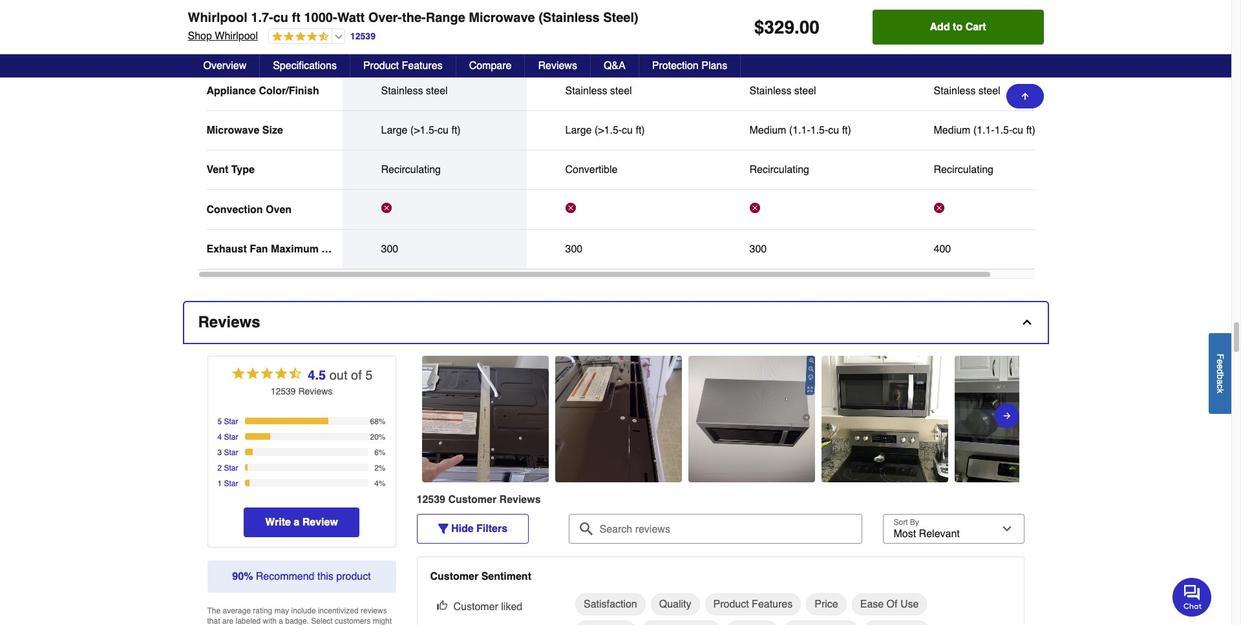 Task type: describe. For each thing, give the bounding box(es) containing it.
satisfaction button
[[576, 595, 646, 617]]

product inside product features button
[[714, 600, 749, 611]]

4 uploaded image image from the left
[[822, 414, 948, 426]]

0 vertical spatial 4.5 stars image
[[269, 31, 329, 43]]

$ 329 . 00
[[754, 17, 820, 38]]

add to cart
[[930, 21, 987, 33]]

1 large (>1.5-cu ft) cell from the left
[[381, 124, 488, 137]]

customer sentiment
[[430, 572, 532, 584]]

protection
[[652, 60, 699, 72]]

customer liked
[[454, 602, 523, 614]]

1 steel from the left
[[426, 86, 448, 97]]

protection plans button
[[639, 54, 741, 78]]

d
[[1216, 370, 1226, 375]]

3 cell from the left
[[750, 203, 856, 217]]

0 horizontal spatial product
[[336, 572, 371, 584]]

b
[[1216, 375, 1226, 380]]

2 stainless from the left
[[566, 86, 607, 97]]

90 % recommend this product
[[232, 572, 371, 584]]

filters
[[477, 524, 508, 536]]

product features
[[363, 60, 443, 72]]

customers
[[335, 618, 371, 626]]

review for 12539 customer review s
[[500, 495, 535, 507]]

4.5
[[308, 369, 326, 384]]

1 stainless from the left
[[381, 86, 423, 97]]

.
[[795, 17, 800, 38]]

2 steel from the left
[[610, 86, 632, 97]]

12539 inside 4.5 out of 5 12539 review s
[[271, 387, 296, 397]]

3 star
[[218, 449, 238, 458]]

chat invite button image
[[1173, 578, 1212, 618]]

arrow up image
[[1020, 91, 1030, 102]]

star for 4 star
[[224, 434, 238, 443]]

color/finish
[[259, 86, 319, 97]]

price button
[[807, 595, 847, 617]]

out
[[330, 369, 348, 384]]

quality
[[659, 600, 692, 611]]

4 steel from the left
[[979, 86, 1001, 97]]

may
[[275, 608, 289, 617]]

recirculating for 3rd recirculating cell from left
[[934, 165, 994, 176]]

select
[[311, 618, 333, 626]]

2 dec 20 from the left
[[566, 3, 599, 15]]

4 cell from the left
[[934, 203, 1041, 217]]

appliance color/finish
[[207, 86, 319, 97]]

300 for third the 300 cell from right
[[381, 244, 398, 256]]

5 inside 4.5 out of 5 12539 review s
[[366, 369, 373, 384]]

1 stainless steel cell from the left
[[381, 85, 488, 98]]

1 20 from the left
[[403, 3, 415, 15]]

size
[[262, 125, 283, 137]]

1 recirculating cell from the left
[[381, 164, 488, 177]]

quality button
[[651, 595, 700, 617]]

a inside write a review button
[[294, 518, 300, 529]]

1 stainless steel from the left
[[381, 86, 448, 97]]

with
[[263, 618, 277, 626]]

300 for 3rd the 300 cell from left
[[750, 244, 767, 256]]

k
[[1216, 389, 1226, 394]]

2 medium (1.1-1.5-cu ft) cell from the left
[[934, 124, 1041, 137]]

3 300 cell from the left
[[750, 243, 856, 256]]

a inside f e e d b a c k button
[[1216, 380, 1226, 385]]

watt
[[337, 10, 365, 25]]

2 large from the left
[[566, 125, 592, 137]]

satisfaction
[[584, 600, 637, 611]]

that
[[207, 618, 220, 626]]

product
[[363, 60, 399, 72]]

f
[[1216, 354, 1226, 359]]

1 uploaded image image from the left
[[422, 414, 549, 426]]

the-
[[402, 10, 426, 25]]

oven
[[266, 204, 292, 216]]

f e e d b a c k
[[1216, 354, 1226, 394]]

$
[[754, 17, 765, 38]]

over-
[[368, 10, 402, 25]]

badge.
[[285, 618, 309, 626]]

(stainless
[[539, 10, 600, 25]]

ease of use button
[[852, 595, 928, 617]]

convection
[[207, 204, 263, 216]]

3 stainless steel cell from the left
[[750, 85, 856, 98]]

compare button
[[456, 54, 525, 78]]

ease
[[861, 600, 884, 611]]

protection plans
[[652, 60, 728, 72]]

2 stainless steel cell from the left
[[566, 85, 672, 98]]

2%
[[375, 465, 386, 474]]

convertible cell
[[566, 164, 672, 177]]

write a review button
[[244, 509, 359, 538]]

overview
[[203, 60, 246, 72]]

type
[[231, 165, 255, 176]]

0 vertical spatial reviews
[[538, 60, 577, 72]]

recirculating for first recirculating cell
[[381, 165, 441, 176]]

medium for second medium (1.1-1.5-cu ft) cell from the left
[[934, 125, 971, 137]]

the average rating may include incentivized reviews that are labeled with a badge. select customers migh
[[207, 608, 392, 626]]

microwave size
[[207, 125, 283, 137]]

vent type
[[207, 165, 255, 176]]

3 recirculating cell from the left
[[934, 164, 1041, 177]]

1 vertical spatial s
[[535, 495, 541, 507]]

customer for customer liked
[[454, 602, 498, 614]]

arrow right image
[[1002, 409, 1012, 424]]

hide filters
[[451, 524, 508, 536]]

3 uploaded image image from the left
[[688, 414, 815, 426]]

exhaust fan maximum capacity (cfm)
[[207, 244, 397, 256]]

329
[[765, 17, 795, 38]]

are
[[222, 618, 234, 626]]

12539 customer review s
[[417, 495, 541, 507]]

review for write a review
[[302, 518, 338, 529]]

400 cell
[[934, 243, 1041, 256]]

star for 1 star
[[224, 480, 238, 489]]

4 stainless steel cell from the left
[[934, 85, 1041, 98]]

the
[[207, 608, 221, 617]]

6%
[[375, 449, 386, 458]]

use
[[901, 600, 919, 611]]

2 star
[[218, 465, 238, 474]]

product features button
[[705, 595, 801, 617]]

product features button
[[350, 54, 456, 78]]

ft
[[292, 10, 301, 25]]

4
[[218, 434, 222, 443]]

00
[[800, 17, 820, 38]]

include
[[291, 608, 316, 617]]

1 vertical spatial 4.5 stars image
[[231, 367, 303, 386]]

hide
[[451, 524, 474, 536]]

cart
[[966, 21, 987, 33]]

3 steel from the left
[[795, 86, 817, 97]]

no image for 4th cell from the right
[[381, 203, 392, 214]]

fan
[[250, 244, 268, 256]]

overview button
[[190, 54, 260, 78]]

2 cell from the left
[[566, 203, 672, 217]]

ratings
[[207, 46, 245, 57]]

12539 for 12539 customer review s
[[417, 495, 446, 507]]

recirculating for 2nd recirculating cell from right
[[750, 165, 810, 176]]

features
[[752, 600, 793, 611]]

4 stainless from the left
[[934, 86, 976, 97]]

5 uploaded image image from the left
[[955, 414, 1082, 426]]

Search reviews text field
[[574, 515, 857, 537]]



Task type: locate. For each thing, give the bounding box(es) containing it.
0 horizontal spatial recirculating
[[381, 165, 441, 176]]

1.5- for second medium (1.1-1.5-cu ft) cell from the right
[[811, 125, 829, 137]]

features
[[402, 60, 443, 72]]

0 vertical spatial a
[[1216, 380, 1226, 385]]

2 ft) from the left
[[636, 125, 645, 137]]

1 horizontal spatial medium (1.1-1.5-cu ft)
[[934, 125, 1036, 137]]

a right write
[[294, 518, 300, 529]]

steel
[[426, 86, 448, 97], [610, 86, 632, 97], [795, 86, 817, 97], [979, 86, 1001, 97]]

a up k
[[1216, 380, 1226, 385]]

0 horizontal spatial dec 20
[[381, 3, 415, 15]]

(>1.5- for first large (>1.5-cu ft) cell from the left
[[411, 125, 438, 137]]

2 horizontal spatial a
[[1216, 380, 1226, 385]]

steel down q&a button
[[610, 86, 632, 97]]

2 no image from the left
[[750, 203, 760, 214]]

star for 5 star
[[224, 418, 238, 427]]

medium (1.1-1.5-cu ft) for second medium (1.1-1.5-cu ft) cell from the right
[[750, 125, 852, 137]]

rating
[[253, 608, 272, 617]]

e up b
[[1216, 365, 1226, 370]]

1 large from the left
[[381, 125, 408, 137]]

2 e from the top
[[1216, 365, 1226, 370]]

68%
[[370, 418, 386, 427]]

review
[[298, 387, 328, 397], [500, 495, 535, 507], [302, 518, 338, 529]]

2 no image from the left
[[934, 203, 944, 214]]

no image up the 400
[[934, 203, 944, 214]]

2 300 cell from the left
[[566, 243, 672, 256]]

medium
[[750, 125, 787, 137], [934, 125, 971, 137]]

customer up hide filters button
[[448, 495, 497, 507]]

star for 2 star
[[224, 465, 238, 474]]

1 horizontal spatial 300 cell
[[566, 243, 672, 256]]

2 large (>1.5-cu ft) cell from the left
[[566, 124, 672, 137]]

1 300 cell from the left
[[381, 243, 488, 256]]

add to cart button
[[873, 10, 1044, 45]]

3 recirculating from the left
[[934, 165, 994, 176]]

0 vertical spatial customer
[[448, 495, 497, 507]]

1 horizontal spatial recirculating cell
[[750, 164, 856, 177]]

0 vertical spatial s
[[328, 387, 333, 397]]

no image
[[381, 203, 392, 214], [750, 203, 760, 214]]

product features
[[714, 600, 793, 611]]

1 dec from the left
[[381, 3, 400, 15]]

1 1.5- from the left
[[811, 125, 829, 137]]

0 horizontal spatial large (>1.5-cu ft) cell
[[381, 124, 488, 137]]

20
[[403, 3, 415, 15], [587, 3, 599, 15]]

star for 3 star
[[224, 449, 238, 458]]

dec left the-
[[381, 3, 400, 15]]

4 ft) from the left
[[1027, 125, 1036, 137]]

0 horizontal spatial no image
[[566, 203, 576, 214]]

0 vertical spatial 12539
[[350, 31, 376, 41]]

dec 20 right watt
[[381, 3, 415, 15]]

1 horizontal spatial large (>1.5-cu ft)
[[566, 125, 645, 137]]

(>1.5-
[[411, 125, 438, 137], [595, 125, 622, 137]]

1 large (>1.5-cu ft) from the left
[[381, 125, 461, 137]]

3
[[218, 449, 222, 458]]

2 horizontal spatial recirculating
[[934, 165, 994, 176]]

plans
[[702, 60, 728, 72]]

1 vertical spatial product
[[714, 600, 749, 611]]

0 horizontal spatial large
[[381, 125, 408, 137]]

1 horizontal spatial 1.5-
[[995, 125, 1013, 137]]

2 vertical spatial a
[[279, 618, 283, 626]]

stainless steel left arrow up "icon" at the right of page
[[934, 86, 1001, 97]]

2 horizontal spatial 12539
[[417, 495, 446, 507]]

review down 4.5
[[298, 387, 328, 397]]

4 star from the top
[[224, 465, 238, 474]]

large (>1.5-cu ft) cell
[[381, 124, 488, 137], [566, 124, 672, 137]]

2 large (>1.5-cu ft) from the left
[[566, 125, 645, 137]]

no image
[[566, 203, 576, 214], [934, 203, 944, 214]]

5 up 4
[[218, 418, 222, 427]]

0 horizontal spatial recirculating cell
[[381, 164, 488, 177]]

2
[[218, 465, 222, 474]]

300 cell
[[381, 243, 488, 256], [566, 243, 672, 256], [750, 243, 856, 256]]

1 horizontal spatial medium (1.1-1.5-cu ft) cell
[[934, 124, 1041, 137]]

customer down customer sentiment
[[454, 602, 498, 614]]

4.5 stars image left 4.5
[[231, 367, 303, 386]]

dec
[[381, 3, 400, 15], [566, 3, 584, 15]]

12539 for 12539
[[350, 31, 376, 41]]

300
[[381, 244, 398, 256], [566, 244, 583, 256], [750, 244, 767, 256]]

whirlpool 1.7-cu ft 1000-watt over-the-range microwave (stainless steel)
[[188, 10, 639, 25]]

0 horizontal spatial large (>1.5-cu ft)
[[381, 125, 461, 137]]

2 horizontal spatial recirculating cell
[[934, 164, 1041, 177]]

1.7-
[[251, 10, 273, 25]]

1 horizontal spatial recirculating
[[750, 165, 810, 176]]

1 vertical spatial whirlpool
[[215, 30, 258, 42]]

1 horizontal spatial (1.1-
[[974, 125, 995, 137]]

2 star from the top
[[224, 434, 238, 443]]

4 star
[[218, 434, 238, 443]]

to
[[953, 21, 963, 33]]

1 vertical spatial reviews
[[198, 314, 260, 332]]

convertible
[[566, 165, 618, 176]]

stainless steel
[[381, 86, 448, 97], [566, 86, 632, 97], [750, 86, 817, 97], [934, 86, 1001, 97]]

1 vertical spatial of
[[887, 600, 898, 611]]

5
[[366, 369, 373, 384], [218, 418, 222, 427]]

1 no image from the left
[[381, 203, 392, 214]]

chevron up image
[[1021, 317, 1034, 329]]

1 horizontal spatial dec 20
[[566, 3, 599, 15]]

medium for second medium (1.1-1.5-cu ft) cell from the right
[[750, 125, 787, 137]]

1 ft) from the left
[[452, 125, 461, 137]]

steel down 00
[[795, 86, 817, 97]]

0 horizontal spatial 5
[[218, 418, 222, 427]]

20 left "steel)"
[[587, 3, 599, 15]]

review up filters
[[500, 495, 535, 507]]

of inside button
[[887, 600, 898, 611]]

convection oven
[[207, 204, 292, 216]]

(>1.5- for 1st large (>1.5-cu ft) cell from right
[[595, 125, 622, 137]]

0 vertical spatial reviews button
[[525, 54, 591, 78]]

5 right out
[[366, 369, 373, 384]]

product left the features
[[714, 600, 749, 611]]

customer up thumb up image
[[430, 572, 479, 584]]

product right this
[[336, 572, 371, 584]]

1 horizontal spatial dec
[[566, 3, 584, 15]]

2 dec from the left
[[566, 3, 584, 15]]

of inside 4.5 out of 5 12539 review s
[[351, 369, 362, 384]]

capacity
[[322, 244, 365, 256]]

0 vertical spatial review
[[298, 387, 328, 397]]

0 vertical spatial product
[[336, 572, 371, 584]]

1 horizontal spatial medium
[[934, 125, 971, 137]]

1 star from the top
[[224, 418, 238, 427]]

4.5 stars image
[[269, 31, 329, 43], [231, 367, 303, 386]]

2 vertical spatial customer
[[454, 602, 498, 614]]

1.5- for second medium (1.1-1.5-cu ft) cell from the left
[[995, 125, 1013, 137]]

2 medium (1.1-1.5-cu ft) from the left
[[934, 125, 1036, 137]]

no image down convertible
[[566, 203, 576, 214]]

microwave up compare button
[[469, 10, 535, 25]]

0 horizontal spatial s
[[328, 387, 333, 397]]

filter image
[[438, 525, 448, 535]]

dec 20 left "steel)"
[[566, 3, 599, 15]]

1 horizontal spatial a
[[294, 518, 300, 529]]

1 horizontal spatial 20
[[587, 3, 599, 15]]

stainless steel down q&a
[[566, 86, 632, 97]]

uploaded image image
[[422, 414, 549, 426], [555, 414, 682, 426], [688, 414, 815, 426], [822, 414, 948, 426], [955, 414, 1082, 426]]

3 300 from the left
[[750, 244, 767, 256]]

vent
[[207, 165, 228, 176]]

2 vertical spatial 12539
[[417, 495, 446, 507]]

300 for 2nd the 300 cell from right
[[566, 244, 583, 256]]

1 horizontal spatial no image
[[750, 203, 760, 214]]

1 horizontal spatial no image
[[934, 203, 944, 214]]

price
[[815, 600, 839, 611]]

star right 3
[[224, 449, 238, 458]]

recirculating cell
[[381, 164, 488, 177], [750, 164, 856, 177], [934, 164, 1041, 177]]

2 (>1.5- from the left
[[595, 125, 622, 137]]

0 horizontal spatial 300
[[381, 244, 398, 256]]

whirlpool up shop whirlpool
[[188, 10, 247, 25]]

0 vertical spatial microwave
[[469, 10, 535, 25]]

stainless steel cell
[[381, 85, 488, 98], [566, 85, 672, 98], [750, 85, 856, 98], [934, 85, 1041, 98]]

1 vertical spatial customer
[[430, 572, 479, 584]]

add
[[930, 21, 950, 33]]

stainless steel down 329
[[750, 86, 817, 97]]

0 horizontal spatial microwave
[[207, 125, 260, 137]]

%
[[244, 572, 253, 584]]

2 medium from the left
[[934, 125, 971, 137]]

maximum
[[271, 244, 319, 256]]

1 300 from the left
[[381, 244, 398, 256]]

star right 1
[[224, 480, 238, 489]]

1 vertical spatial reviews button
[[184, 303, 1048, 344]]

of right out
[[351, 369, 362, 384]]

1 horizontal spatial of
[[887, 600, 898, 611]]

2 20 from the left
[[587, 3, 599, 15]]

1 horizontal spatial microwave
[[469, 10, 535, 25]]

1 vertical spatial 12539
[[271, 387, 296, 397]]

1 horizontal spatial large (>1.5-cu ft) cell
[[566, 124, 672, 137]]

s
[[328, 387, 333, 397], [535, 495, 541, 507]]

2 stainless steel from the left
[[566, 86, 632, 97]]

4 stainless steel from the left
[[934, 86, 1001, 97]]

20%
[[370, 434, 386, 443]]

cell
[[381, 203, 488, 217], [566, 203, 672, 217], [750, 203, 856, 217], [934, 203, 1041, 217]]

shop whirlpool
[[188, 30, 258, 42]]

compare
[[469, 60, 512, 72]]

customer for customer sentiment
[[430, 572, 479, 584]]

specifications
[[273, 60, 337, 72]]

recommend
[[256, 572, 315, 584]]

400
[[934, 244, 951, 256]]

range
[[426, 10, 465, 25]]

1 vertical spatial microwave
[[207, 125, 260, 137]]

1 medium (1.1-1.5-cu ft) from the left
[[750, 125, 852, 137]]

0 horizontal spatial dec
[[381, 3, 400, 15]]

0 horizontal spatial 300 cell
[[381, 243, 488, 256]]

5 star
[[218, 418, 238, 427]]

customer
[[448, 495, 497, 507], [430, 572, 479, 584], [454, 602, 498, 614]]

0 horizontal spatial medium (1.1-1.5-cu ft)
[[750, 125, 852, 137]]

stainless
[[381, 86, 423, 97], [566, 86, 607, 97], [750, 86, 792, 97], [934, 86, 976, 97]]

3 stainless steel from the left
[[750, 86, 817, 97]]

2 (1.1- from the left
[[974, 125, 995, 137]]

2 recirculating cell from the left
[[750, 164, 856, 177]]

1 recirculating from the left
[[381, 165, 441, 176]]

1 cell from the left
[[381, 203, 488, 217]]

review inside 4.5 out of 5 12539 review s
[[298, 387, 328, 397]]

q&a button
[[591, 54, 639, 78]]

0 horizontal spatial medium
[[750, 125, 787, 137]]

2 recirculating from the left
[[750, 165, 810, 176]]

1 medium from the left
[[750, 125, 787, 137]]

large (>1.5-cu ft)
[[381, 125, 461, 137], [566, 125, 645, 137]]

star up 4 star
[[224, 418, 238, 427]]

1.5-
[[811, 125, 829, 137], [995, 125, 1013, 137]]

q&a
[[604, 60, 626, 72]]

0 horizontal spatial reviews
[[198, 314, 260, 332]]

5 star from the top
[[224, 480, 238, 489]]

steel)
[[603, 10, 639, 25]]

2 horizontal spatial 300
[[750, 244, 767, 256]]

0 horizontal spatial medium (1.1-1.5-cu ft) cell
[[750, 124, 856, 137]]

1 dec 20 from the left
[[381, 3, 415, 15]]

recirculating
[[381, 165, 441, 176], [750, 165, 810, 176], [934, 165, 994, 176]]

star
[[224, 418, 238, 427], [224, 434, 238, 443], [224, 449, 238, 458], [224, 465, 238, 474], [224, 480, 238, 489]]

a down may
[[279, 618, 283, 626]]

star right 2
[[224, 465, 238, 474]]

2 uploaded image image from the left
[[555, 414, 682, 426]]

0 horizontal spatial no image
[[381, 203, 392, 214]]

reviews
[[361, 608, 387, 617]]

1 horizontal spatial (>1.5-
[[595, 125, 622, 137]]

1 (1.1- from the left
[[789, 125, 811, 137]]

1 star
[[218, 480, 238, 489]]

1 vertical spatial review
[[500, 495, 535, 507]]

star right 4
[[224, 434, 238, 443]]

specifications button
[[260, 54, 350, 78]]

(1.1- for second medium (1.1-1.5-cu ft) cell from the left
[[974, 125, 995, 137]]

0 horizontal spatial a
[[279, 618, 283, 626]]

3 ft) from the left
[[842, 125, 852, 137]]

4%
[[375, 480, 386, 489]]

1 horizontal spatial product
[[714, 600, 749, 611]]

0 vertical spatial 5
[[366, 369, 373, 384]]

1 horizontal spatial large
[[566, 125, 592, 137]]

3 stainless from the left
[[750, 86, 792, 97]]

stainless steel down features
[[381, 86, 448, 97]]

1 horizontal spatial 300
[[566, 244, 583, 256]]

90
[[232, 572, 244, 584]]

1 vertical spatial 5
[[218, 418, 222, 427]]

1 horizontal spatial 12539
[[350, 31, 376, 41]]

0 horizontal spatial (>1.5-
[[411, 125, 438, 137]]

0 horizontal spatial 12539
[[271, 387, 296, 397]]

review inside button
[[302, 518, 338, 529]]

2 vertical spatial review
[[302, 518, 338, 529]]

1 horizontal spatial 5
[[366, 369, 373, 384]]

4.5 stars image down 'ft'
[[269, 31, 329, 43]]

1 no image from the left
[[566, 203, 576, 214]]

a inside the average rating may include incentivized reviews that are labeled with a badge. select customers migh
[[279, 618, 283, 626]]

review right write
[[302, 518, 338, 529]]

(1.1-
[[789, 125, 811, 137], [974, 125, 995, 137]]

ease of use
[[861, 600, 919, 611]]

1 (>1.5- from the left
[[411, 125, 438, 137]]

microwave
[[469, 10, 535, 25], [207, 125, 260, 137]]

(1.1- for second medium (1.1-1.5-cu ft) cell from the right
[[789, 125, 811, 137]]

dec left "steel)"
[[566, 3, 584, 15]]

c
[[1216, 385, 1226, 389]]

e up d
[[1216, 359, 1226, 365]]

write a review
[[265, 518, 338, 529]]

0 horizontal spatial 20
[[403, 3, 415, 15]]

s inside 4.5 out of 5 12539 review s
[[328, 387, 333, 397]]

0 horizontal spatial of
[[351, 369, 362, 384]]

0 vertical spatial whirlpool
[[188, 10, 247, 25]]

1 e from the top
[[1216, 359, 1226, 365]]

1 horizontal spatial s
[[535, 495, 541, 507]]

0 horizontal spatial (1.1-
[[789, 125, 811, 137]]

whirlpool up ratings
[[215, 30, 258, 42]]

1
[[218, 480, 222, 489]]

steel left arrow up "icon" at the right of page
[[979, 86, 1001, 97]]

of left use
[[887, 600, 898, 611]]

0 horizontal spatial 1.5-
[[811, 125, 829, 137]]

medium (1.1-1.5-cu ft) cell
[[750, 124, 856, 137], [934, 124, 1041, 137]]

this
[[317, 572, 334, 584]]

microwave down the appliance at left top
[[207, 125, 260, 137]]

1 vertical spatial a
[[294, 518, 300, 529]]

appliance
[[207, 86, 256, 97]]

1000-
[[304, 10, 337, 25]]

steel down features
[[426, 86, 448, 97]]

1 medium (1.1-1.5-cu ft) cell from the left
[[750, 124, 856, 137]]

2 1.5- from the left
[[995, 125, 1013, 137]]

no image for second cell from right
[[750, 203, 760, 214]]

thumb up image
[[437, 601, 447, 611]]

2 300 from the left
[[566, 244, 583, 256]]

medium (1.1-1.5-cu ft) for second medium (1.1-1.5-cu ft) cell from the left
[[934, 125, 1036, 137]]

20 right "over-"
[[403, 3, 415, 15]]

sentiment
[[482, 572, 532, 584]]

3 star from the top
[[224, 449, 238, 458]]

1 horizontal spatial reviews
[[538, 60, 577, 72]]

0 vertical spatial of
[[351, 369, 362, 384]]

2 horizontal spatial 300 cell
[[750, 243, 856, 256]]



Task type: vqa. For each thing, say whether or not it's contained in the screenshot.
the Hide Filters at the left bottom of the page
yes



